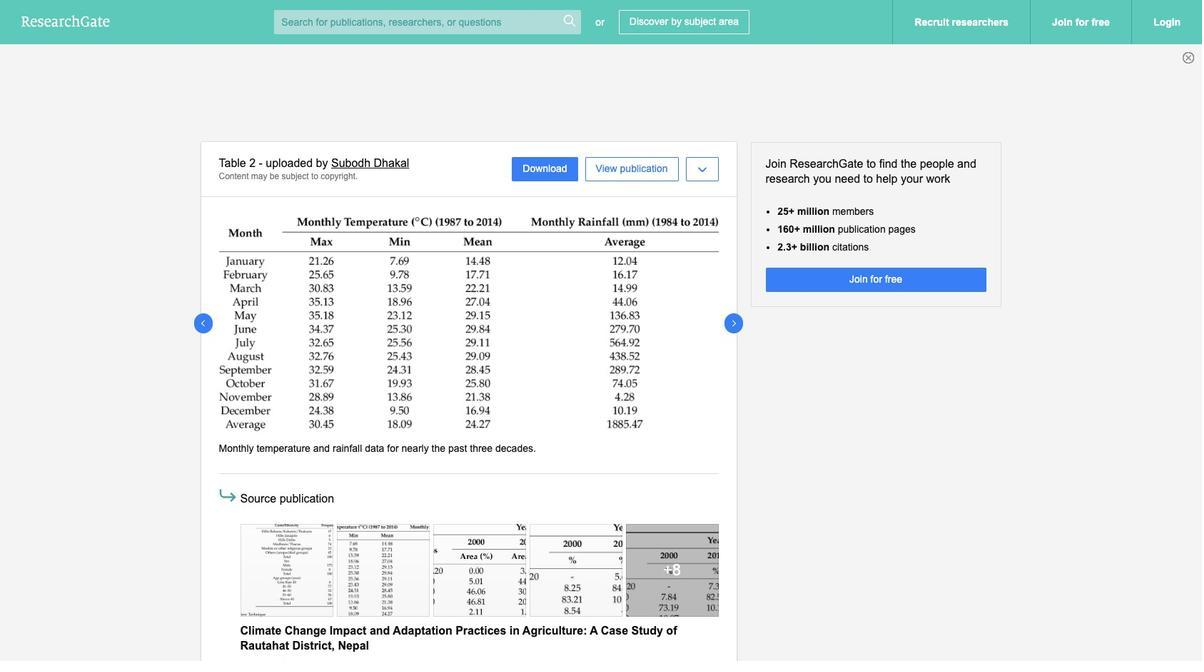 Task type: describe. For each thing, give the bounding box(es) containing it.
work
[[927, 173, 951, 185]]

past
[[448, 443, 467, 455]]

help
[[877, 173, 898, 185]]

nearly
[[402, 443, 429, 455]]

view publication link
[[585, 157, 679, 182]]

change
[[285, 625, 327, 637]]

rautahat
[[240, 640, 289, 652]]

monthly temperature and rainfall data for nearly the past three decades. image
[[219, 215, 719, 432]]

+8 link
[[626, 525, 719, 617]]

1 horizontal spatial join for free
[[1053, 16, 1111, 28]]

2 size m image from the left
[[567, 571, 585, 588]]

0 vertical spatial join
[[1053, 16, 1073, 28]]

size m image up change
[[278, 571, 295, 588]]

subject inside table 2 - uploaded by subodh dhakal content may be subject to copyright.
[[282, 171, 309, 181]]

1 size m image from the left
[[375, 571, 392, 588]]

practices
[[456, 625, 507, 637]]

view
[[596, 163, 618, 174]]

size m image left source
[[217, 485, 238, 506]]

district,
[[292, 640, 335, 652]]

a
[[590, 625, 598, 637]]

or
[[596, 16, 605, 28]]

source publication
[[240, 493, 334, 505]]

publication for view publication
[[620, 163, 668, 174]]

researchers
[[952, 16, 1009, 28]]

climate change impact and adaptation practices in agriculture: a case study of rautahat district, nepal
[[240, 625, 677, 652]]

-
[[259, 157, 263, 169]]

agriculture:
[[523, 625, 587, 637]]

25+ million members 160+ million publication pages 2.3+ billion citations
[[778, 205, 916, 253]]

the inside join researchgate to find the people and research you need to help your work
[[901, 158, 917, 170]]

adaptation
[[393, 625, 453, 637]]

by inside table 2 - uploaded by subodh dhakal content may be subject to copyright.
[[316, 157, 328, 169]]

publication for source publication
[[280, 493, 334, 505]]

need
[[835, 173, 861, 185]]

rainfall
[[333, 443, 362, 455]]

monthly
[[219, 443, 254, 455]]

climate change impact and adaptation practices in agriculture: a case study of rautahat district, nepal link
[[240, 625, 677, 652]]

pages
[[889, 223, 916, 235]]

and inside join researchgate to find the people and research you need to help your work
[[958, 158, 977, 170]]

recruit
[[915, 16, 950, 28]]

1 vertical spatial for
[[871, 274, 883, 285]]

be
[[270, 171, 279, 181]]

may
[[251, 171, 268, 181]]

download link
[[512, 157, 578, 182]]

discover
[[630, 16, 669, 27]]

people
[[920, 158, 955, 170]]

you
[[814, 173, 832, 185]]

case
[[601, 625, 629, 637]]

0 horizontal spatial for
[[387, 443, 399, 455]]

0 vertical spatial free
[[1092, 16, 1111, 28]]

recruit researchers
[[915, 16, 1009, 28]]

0 vertical spatial million
[[798, 205, 830, 217]]

join inside join researchgate to find the people and research you need to help your work
[[766, 158, 787, 170]]

billion
[[801, 241, 830, 253]]

0 horizontal spatial and
[[313, 443, 330, 455]]

subodh
[[331, 157, 371, 169]]

three
[[470, 443, 493, 455]]

size m image up practices
[[471, 571, 488, 588]]

join researchgate to find the people and research you need to help your work
[[766, 158, 977, 185]]

find
[[880, 158, 898, 170]]

join for free inside +8 main content
[[850, 274, 903, 285]]

160+
[[778, 223, 801, 235]]

1 horizontal spatial join
[[850, 274, 868, 285]]



Task type: locate. For each thing, give the bounding box(es) containing it.
area
[[719, 16, 739, 27]]

the left past on the bottom of page
[[432, 443, 446, 455]]

free down pages
[[886, 274, 903, 285]]

1 horizontal spatial by
[[672, 16, 682, 27]]

2 horizontal spatial publication
[[838, 223, 886, 235]]

1 horizontal spatial the
[[901, 158, 917, 170]]

table 2 - uploaded by subodh dhakal content may be subject to copyright.
[[219, 157, 410, 181]]

size m image inside +8 link
[[664, 571, 681, 588]]

join for free
[[1053, 16, 1111, 28], [850, 274, 903, 285]]

1 vertical spatial by
[[316, 157, 328, 169]]

and left the rainfall at bottom left
[[313, 443, 330, 455]]

temperature
[[257, 443, 311, 455]]

to
[[867, 158, 877, 170], [311, 171, 319, 181], [864, 173, 873, 185]]

impact
[[330, 625, 367, 637]]

study
[[632, 625, 663, 637]]

25+
[[778, 205, 795, 217]]

publication down members
[[838, 223, 886, 235]]

in
[[510, 625, 520, 637]]

1 vertical spatial join for free
[[850, 274, 903, 285]]

subject inside the discover by subject area link
[[685, 16, 717, 27]]

2
[[249, 157, 256, 169]]

0 horizontal spatial subject
[[282, 171, 309, 181]]

and
[[958, 158, 977, 170], [313, 443, 330, 455], [370, 625, 390, 637]]

free
[[1092, 16, 1111, 28], [886, 274, 903, 285]]

0 vertical spatial join for free link
[[1031, 0, 1132, 44]]

researchgate logo image
[[21, 15, 110, 27]]

nepal
[[338, 640, 369, 652]]

0 vertical spatial for
[[1076, 16, 1089, 28]]

million up billion at the top right of the page
[[803, 223, 836, 235]]

1 vertical spatial publication
[[838, 223, 886, 235]]

0 horizontal spatial free
[[886, 274, 903, 285]]

publication inside 25+ million members 160+ million publication pages 2.3+ billion citations
[[838, 223, 886, 235]]

1 horizontal spatial publication
[[620, 163, 668, 174]]

0 vertical spatial join for free
[[1053, 16, 1111, 28]]

Search for publications, researchers, or questions field
[[275, 10, 582, 34]]

members
[[833, 205, 874, 217]]

0 vertical spatial subject
[[685, 16, 717, 27]]

0 vertical spatial the
[[901, 158, 917, 170]]

view publication
[[596, 163, 668, 174]]

1 vertical spatial the
[[432, 443, 446, 455]]

uploaded
[[266, 157, 313, 169]]

publication
[[620, 163, 668, 174], [838, 223, 886, 235], [280, 493, 334, 505]]

million
[[798, 205, 830, 217], [803, 223, 836, 235]]

citations
[[833, 241, 869, 253]]

1 vertical spatial join for free link
[[766, 268, 987, 292]]

subodh dhakal link
[[331, 157, 410, 169]]

the
[[901, 158, 917, 170], [432, 443, 446, 455]]

0 horizontal spatial publication
[[280, 493, 334, 505]]

research
[[766, 173, 811, 185]]

1 vertical spatial subject
[[282, 171, 309, 181]]

subject left the area
[[685, 16, 717, 27]]

climate
[[240, 625, 282, 637]]

data
[[365, 443, 385, 455]]

1 vertical spatial and
[[313, 443, 330, 455]]

join for free link
[[1031, 0, 1132, 44], [766, 268, 987, 292]]

2 horizontal spatial and
[[958, 158, 977, 170]]

2 vertical spatial for
[[387, 443, 399, 455]]

for
[[1076, 16, 1089, 28], [871, 274, 883, 285], [387, 443, 399, 455]]

1 horizontal spatial size m image
[[567, 571, 585, 588]]

size s image
[[563, 14, 577, 28]]

1 vertical spatial free
[[886, 274, 903, 285]]

to left help
[[864, 173, 873, 185]]

0 horizontal spatial the
[[432, 443, 446, 455]]

1 vertical spatial million
[[803, 223, 836, 235]]

1 vertical spatial join
[[766, 158, 787, 170]]

to left find
[[867, 158, 877, 170]]

1 horizontal spatial subject
[[685, 16, 717, 27]]

2.3+
[[778, 241, 798, 253]]

million right 25+
[[798, 205, 830, 217]]

the up your
[[901, 158, 917, 170]]

by right discover
[[672, 16, 682, 27]]

and inside climate change impact and adaptation practices in agriculture: a case study of rautahat district, nepal
[[370, 625, 390, 637]]

size m image
[[375, 571, 392, 588], [567, 571, 585, 588]]

subject down 'uploaded'
[[282, 171, 309, 181]]

publication right source
[[280, 493, 334, 505]]

decades.
[[496, 443, 536, 455]]

0 vertical spatial publication
[[620, 163, 668, 174]]

to left copyright.
[[311, 171, 319, 181]]

+8
[[664, 562, 681, 580]]

and right people
[[958, 158, 977, 170]]

source
[[240, 493, 277, 505]]

0 horizontal spatial join for free link
[[766, 268, 987, 292]]

download
[[523, 163, 568, 174]]

free left login link
[[1092, 16, 1111, 28]]

copyright.
[[321, 171, 358, 181]]

+8 main content
[[0, 142, 1203, 661]]

2 vertical spatial join
[[850, 274, 868, 285]]

monthly temperature and rainfall data for nearly the past three decades.
[[219, 443, 539, 455]]

discover by subject area
[[630, 16, 739, 27]]

and right impact
[[370, 625, 390, 637]]

discover by subject area link
[[619, 10, 750, 34]]

publication inside 'link'
[[620, 163, 668, 174]]

1 horizontal spatial and
[[370, 625, 390, 637]]

by
[[672, 16, 682, 27], [316, 157, 328, 169]]

content
[[219, 171, 249, 181]]

1 horizontal spatial join for free link
[[1031, 0, 1132, 44]]

your
[[901, 173, 924, 185]]

subject
[[685, 16, 717, 27], [282, 171, 309, 181]]

of
[[667, 625, 677, 637]]

0 horizontal spatial join for free
[[850, 274, 903, 285]]

0 horizontal spatial by
[[316, 157, 328, 169]]

table
[[219, 157, 246, 169]]

0 vertical spatial by
[[672, 16, 682, 27]]

join
[[1053, 16, 1073, 28], [766, 158, 787, 170], [850, 274, 868, 285]]

2 horizontal spatial join
[[1053, 16, 1073, 28]]

login link
[[1132, 0, 1203, 44]]

1 horizontal spatial for
[[871, 274, 883, 285]]

researchgate
[[790, 158, 864, 170]]

size m image
[[217, 485, 238, 506], [278, 571, 295, 588], [471, 571, 488, 588], [664, 571, 681, 588]]

size m image up of on the bottom right of the page
[[664, 571, 681, 588]]

0 horizontal spatial size m image
[[375, 571, 392, 588]]

free inside +8 main content
[[886, 274, 903, 285]]

2 horizontal spatial for
[[1076, 16, 1089, 28]]

1 horizontal spatial free
[[1092, 16, 1111, 28]]

dhakal
[[374, 157, 410, 169]]

0 horizontal spatial join
[[766, 158, 787, 170]]

recruit researchers link
[[893, 0, 1031, 44]]

to inside table 2 - uploaded by subodh dhakal content may be subject to copyright.
[[311, 171, 319, 181]]

login
[[1154, 16, 1181, 28]]

0 vertical spatial and
[[958, 158, 977, 170]]

2 vertical spatial and
[[370, 625, 390, 637]]

publication right view
[[620, 163, 668, 174]]

by up copyright.
[[316, 157, 328, 169]]

2 vertical spatial publication
[[280, 493, 334, 505]]



Task type: vqa. For each thing, say whether or not it's contained in the screenshot.
the left from
no



